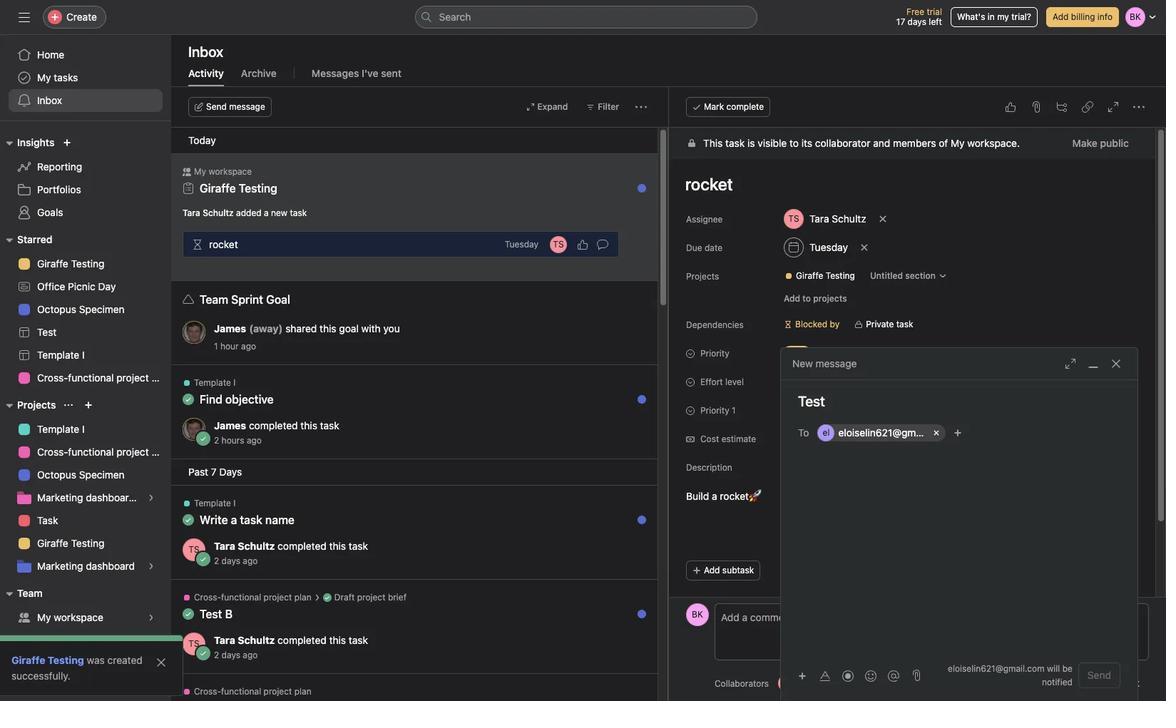 Task type: vqa. For each thing, say whether or not it's contained in the screenshot.
leftmost to
yes



Task type: describe. For each thing, give the bounding box(es) containing it.
join task button
[[1074, 671, 1150, 696]]

private task
[[866, 319, 914, 330]]

1 horizontal spatial a
[[264, 208, 269, 218]]

tara up 'dependencies' image
[[183, 208, 200, 218]]

filter button
[[580, 97, 626, 117]]

add to projects
[[784, 293, 848, 304]]

task inside the james completed this task 2 hours ago
[[320, 420, 340, 432]]

goals link
[[9, 201, 163, 224]]

show options, current sort, top image
[[65, 401, 73, 410]]

portfolios
[[37, 183, 81, 196]]

office picnic day
[[37, 280, 116, 293]]

messages i've sent link
[[312, 67, 402, 86]]

team for team sprint goal
[[200, 293, 228, 306]]

cross-functional project plan link inside starred element
[[9, 367, 171, 390]]

testing up added
[[239, 182, 278, 195]]

octopus specimen for picnic
[[37, 303, 125, 315]]

testing inside rocket dialog
[[826, 270, 856, 281]]

was
[[87, 654, 105, 667]]

1 ja button from the top
[[183, 321, 206, 344]]

bk
[[692, 609, 704, 620]]

testing inside starred element
[[71, 258, 105, 270]]

starred
[[17, 233, 52, 245]]

template up the write
[[194, 498, 231, 509]]

new message
[[793, 358, 857, 370]]

record a video image
[[843, 670, 854, 682]]

add for add to projects
[[784, 293, 801, 304]]

messages
[[312, 67, 359, 79]]

make public button
[[1064, 131, 1139, 156]]

add to projects button
[[778, 289, 854, 309]]

tara schultz link for write a task name
[[214, 540, 275, 552]]

i up find objective on the left bottom
[[233, 378, 236, 388]]

1 horizontal spatial close image
[[1111, 358, 1123, 370]]

make public
[[1073, 137, 1130, 149]]

task name
[[240, 514, 295, 527]]

ts button right tuesday button
[[550, 236, 567, 253]]

my tasks
[[37, 71, 78, 83]]

today
[[188, 134, 216, 146]]

section
[[906, 270, 936, 281]]

marketing for marketing dashboards
[[37, 492, 83, 504]]

marketing for marketing dashboard
[[37, 560, 83, 572]]

rocket
[[209, 238, 238, 250]]

effort level
[[701, 377, 744, 387]]

i've
[[362, 67, 379, 79]]

test link
[[9, 321, 163, 344]]

what's in my trial?
[[958, 11, 1032, 22]]

giraffe up the tara schultz added a new task
[[200, 182, 236, 195]]

template inside the projects element
[[37, 423, 79, 435]]

ts button down the test b at the left bottom of the page
[[183, 633, 206, 656]]

tuesday button
[[505, 239, 539, 250]]

collaborator
[[816, 137, 871, 149]]

Cost estimate text field
[[778, 426, 949, 452]]

giraffe testing link up successfully.
[[11, 654, 84, 667]]

info
[[1098, 11, 1113, 22]]

by
[[830, 319, 840, 330]]

archive notification image
[[631, 597, 642, 608]]

2 for write a task name
[[214, 556, 219, 567]]

project inside starred element
[[117, 372, 149, 384]]

mark complete
[[704, 101, 764, 112]]

free trial 17 days left
[[897, 6, 943, 27]]

this inside the james completed this task 2 hours ago
[[301, 420, 317, 432]]

i up write a task name
[[233, 498, 236, 509]]

office
[[37, 280, 65, 293]]

ts inside rocket dialog
[[782, 678, 793, 689]]

due
[[686, 243, 703, 253]]

priority for priority 1
[[701, 405, 730, 416]]

private
[[866, 319, 894, 330]]

archive all image
[[631, 171, 642, 182]]

ts button down the write
[[183, 539, 206, 562]]

team button
[[0, 585, 43, 602]]

hours
[[222, 435, 244, 446]]

add subtask
[[704, 565, 755, 576]]

this task is visible to its collaborator and members of my workspace.
[[704, 137, 1020, 149]]

add subtask button
[[686, 561, 761, 581]]

17
[[897, 16, 906, 27]]

more actions for this task image
[[1134, 101, 1145, 113]]

dashboards
[[86, 492, 140, 504]]

test b
[[200, 608, 233, 621]]

brief
[[388, 592, 407, 603]]

ja for 2nd ja button from the bottom of the page
[[189, 327, 199, 338]]

send button
[[1079, 663, 1121, 689]]

giraffe testing inside starred element
[[37, 258, 105, 270]]

i inside the projects element
[[82, 423, 85, 435]]

octopus specimen for functional
[[37, 469, 125, 481]]

add subtask image
[[1057, 101, 1068, 113]]

marketing dashboards
[[37, 492, 140, 504]]

left
[[929, 16, 943, 27]]

giraffe testing link up marketing dashboard
[[9, 532, 163, 555]]

level
[[726, 377, 744, 387]]

starred element
[[0, 227, 171, 392]]

functional inside the projects element
[[68, 446, 114, 458]]

2 james link from the top
[[214, 420, 246, 432]]

starred button
[[0, 231, 52, 248]]

archive notifications image for find objective
[[631, 382, 642, 393]]

untitled section button
[[864, 266, 954, 286]]

james completed this task 2 hours ago
[[214, 420, 340, 446]]

date
[[705, 243, 723, 253]]

be
[[1063, 664, 1073, 674]]

billing
[[1072, 11, 1096, 22]]

sprint goal
[[231, 293, 290, 306]]

untitled section
[[871, 270, 936, 281]]

projects inside projects dropdown button
[[17, 399, 56, 411]]

search
[[439, 11, 471, 23]]

blocked
[[796, 319, 828, 330]]

mark
[[704, 101, 724, 112]]

testing up invite
[[48, 654, 84, 667]]

cross- inside the projects element
[[37, 446, 68, 458]]

workspace.
[[968, 137, 1020, 149]]

eloiselin621@gmail.com row
[[818, 423, 1118, 445]]

home link
[[9, 44, 163, 66]]

tasks
[[54, 71, 78, 83]]

template i up the write
[[194, 498, 236, 509]]

trial?
[[1012, 11, 1032, 22]]

past
[[188, 466, 208, 478]]

free
[[907, 6, 925, 17]]

my inside "link"
[[37, 71, 51, 83]]

minimize image
[[1088, 358, 1100, 370]]

ja for 1st ja button from the bottom
[[189, 424, 199, 435]]

1 james link from the top
[[214, 323, 246, 335]]

added
[[236, 208, 262, 218]]

this inside the james (away) shared this goal with you 1 hour ago
[[320, 323, 337, 335]]

functional inside starred element
[[68, 372, 114, 384]]

priority 1
[[701, 405, 736, 416]]

public
[[1101, 137, 1130, 149]]

blocked by button
[[778, 315, 846, 335]]

Task Name text field
[[677, 168, 1139, 201]]

hide sidebar image
[[19, 11, 30, 23]]

tara inside dropdown button
[[810, 213, 830, 225]]

emoji image
[[866, 670, 877, 682]]

add billing info button
[[1047, 7, 1120, 27]]

main content inside rocket dialog
[[669, 128, 1156, 684]]

of
[[939, 137, 949, 149]]

projects button
[[0, 397, 56, 414]]

marketing dashboard
[[37, 560, 135, 572]]

new image
[[63, 138, 72, 147]]

this
[[704, 137, 723, 149]]

effort
[[701, 377, 723, 387]]

giraffe testing inside the projects element
[[37, 537, 105, 549]]

reporting link
[[9, 156, 163, 178]]

cost
[[701, 434, 720, 445]]

completed inside the james completed this task 2 hours ago
[[249, 420, 298, 432]]

dialog containing new message
[[781, 348, 1138, 701]]

add for add subtask
[[704, 565, 720, 576]]

reporting
[[37, 161, 82, 173]]

template up find objective on the left bottom
[[194, 378, 231, 388]]

with
[[362, 323, 381, 335]]

shared
[[286, 323, 317, 335]]

days for write a task name
[[222, 556, 240, 567]]

mark complete button
[[686, 97, 771, 117]]

0 vertical spatial inbox
[[188, 44, 223, 60]]

was created successfully.
[[11, 654, 143, 682]]

eloiselin621@gmail.com will be notified
[[948, 664, 1073, 688]]

days inside free trial 17 days left
[[908, 16, 927, 27]]



Task type: locate. For each thing, give the bounding box(es) containing it.
ja button left hours
[[183, 418, 206, 441]]

tara schultz link down write a task name
[[214, 540, 275, 552]]

marketing dashboards link
[[9, 487, 163, 510]]

testing inside the projects element
[[71, 537, 105, 549]]

due date
[[686, 243, 723, 253]]

2 archive notifications image from the top
[[631, 502, 642, 514]]

global element
[[0, 35, 171, 121]]

0 vertical spatial workspace
[[209, 166, 252, 177]]

2 specimen from the top
[[79, 469, 125, 481]]

and
[[874, 137, 891, 149]]

octopus specimen link inside starred element
[[9, 298, 163, 321]]

insights element
[[0, 130, 171, 227]]

0 vertical spatial specimen
[[79, 303, 125, 315]]

test
[[37, 326, 57, 338]]

0 vertical spatial a
[[264, 208, 269, 218]]

a inside rocket dialog
[[712, 490, 718, 502]]

2 cross-functional project plan link from the top
[[9, 441, 171, 464]]

my down team dropdown button
[[37, 612, 51, 624]]

0 horizontal spatial team
[[17, 587, 43, 599]]

giraffe testing up successfully.
[[11, 654, 84, 667]]

archive notifications image for write a task name
[[631, 502, 642, 514]]

expand popout to full screen image
[[1065, 358, 1077, 370]]

schultz inside dropdown button
[[832, 213, 867, 225]]

template i inside the projects element
[[37, 423, 85, 435]]

to left the its
[[790, 137, 799, 149]]

1 vertical spatial ja
[[189, 424, 199, 435]]

full screen image
[[1108, 101, 1120, 113]]

0 horizontal spatial tuesday
[[505, 239, 539, 250]]

send for send
[[1088, 669, 1112, 681]]

template i down test
[[37, 349, 85, 361]]

1 horizontal spatial projects
[[686, 271, 720, 282]]

a
[[264, 208, 269, 218], [712, 490, 718, 502], [231, 514, 237, 527]]

template i link down test
[[9, 344, 163, 367]]

0 vertical spatial priority
[[701, 348, 730, 359]]

0 vertical spatial cross-functional project plan link
[[9, 367, 171, 390]]

specimen for picnic
[[79, 303, 125, 315]]

1 james from the top
[[214, 323, 246, 335]]

1 horizontal spatial team
[[200, 293, 228, 306]]

0 horizontal spatial 1
[[214, 341, 218, 352]]

i
[[82, 349, 85, 361], [233, 378, 236, 388], [82, 423, 85, 435], [233, 498, 236, 509]]

build a rocket🚀
[[686, 490, 762, 502]]

2 down the test b at the left bottom of the page
[[214, 650, 219, 661]]

2 vertical spatial 2
[[214, 650, 219, 661]]

marketing up task
[[37, 492, 83, 504]]

template i inside starred element
[[37, 349, 85, 361]]

eloiselin621@gmail.com for eloiselin621@gmail.com will be notified
[[948, 664, 1045, 674]]

plan inside starred element
[[152, 372, 171, 384]]

a for build a rocket🚀
[[712, 490, 718, 502]]

1 down the "level" at bottom
[[732, 405, 736, 416]]

workspace down today
[[209, 166, 252, 177]]

1 tara schultz completed this task 2 days ago from the top
[[214, 540, 368, 567]]

template i
[[37, 349, 85, 361], [194, 378, 236, 388], [37, 423, 85, 435], [194, 498, 236, 509]]

my
[[998, 11, 1010, 22]]

eloiselin621@gmail.com left "add another team, project, or person" 'icon'
[[839, 427, 949, 439]]

Add subject text field
[[781, 392, 1138, 412]]

my right of
[[951, 137, 965, 149]]

my tasks link
[[9, 66, 163, 89]]

0 vertical spatial close image
[[1111, 358, 1123, 370]]

rocket dialog
[[669, 87, 1167, 701]]

2 horizontal spatial add
[[1053, 11, 1069, 22]]

giraffe up add to projects
[[796, 270, 824, 281]]

octopus inside starred element
[[37, 303, 76, 315]]

team sprint goal
[[200, 293, 290, 306]]

1 vertical spatial close image
[[156, 657, 167, 669]]

draft project brief
[[335, 592, 407, 603]]

remove assignee image
[[879, 215, 888, 223]]

0 vertical spatial send
[[206, 101, 227, 112]]

join task
[[1098, 677, 1140, 689]]

join
[[1098, 677, 1118, 689]]

1 vertical spatial team
[[17, 587, 43, 599]]

to left projects
[[803, 293, 811, 304]]

add left subtask
[[704, 565, 720, 576]]

1 ja from the top
[[189, 327, 199, 338]]

2 priority from the top
[[701, 405, 730, 416]]

a right the write
[[231, 514, 237, 527]]

octopus specimen
[[37, 303, 125, 315], [37, 469, 125, 481]]

1 vertical spatial send
[[1088, 669, 1112, 681]]

1 horizontal spatial my workspace
[[194, 166, 252, 177]]

send left message
[[206, 101, 227, 112]]

template down show options, current sort, top 'image'
[[37, 423, 79, 435]]

octopus up marketing dashboards link
[[37, 469, 76, 481]]

0 horizontal spatial send
[[206, 101, 227, 112]]

days down write a task name
[[222, 556, 240, 567]]

0 vertical spatial eloiselin621@gmail.com
[[839, 427, 949, 439]]

0 vertical spatial ja
[[189, 327, 199, 338]]

1 vertical spatial tara schultz link
[[214, 634, 275, 647]]

estimate
[[722, 434, 757, 445]]

0 horizontal spatial projects
[[17, 399, 56, 411]]

my workspace down today
[[194, 166, 252, 177]]

0 vertical spatial james link
[[214, 323, 246, 335]]

1 vertical spatial add
[[784, 293, 801, 304]]

complete
[[727, 101, 764, 112]]

plan inside the projects element
[[152, 446, 171, 458]]

a for write a task name
[[231, 514, 237, 527]]

dialog
[[781, 348, 1138, 701]]

0 horizontal spatial workspace
[[54, 612, 103, 624]]

inbox up activity
[[188, 44, 223, 60]]

octopus down office
[[37, 303, 76, 315]]

2 template i link from the top
[[9, 418, 163, 441]]

0 comments image
[[597, 239, 609, 250]]

add inside add billing info button
[[1053, 11, 1069, 22]]

giraffe testing up projects
[[796, 270, 856, 281]]

0 vertical spatial octopus specimen
[[37, 303, 125, 315]]

1 vertical spatial completed
[[278, 540, 327, 552]]

0 horizontal spatial to
[[790, 137, 799, 149]]

activity
[[188, 67, 224, 79]]

0 vertical spatial to
[[790, 137, 799, 149]]

0 vertical spatial octopus specimen link
[[9, 298, 163, 321]]

0 vertical spatial add
[[1053, 11, 1069, 22]]

1 horizontal spatial inbox
[[188, 44, 223, 60]]

i inside starred element
[[82, 349, 85, 361]]

2 octopus specimen link from the top
[[9, 464, 163, 487]]

task link
[[9, 510, 163, 532]]

0 vertical spatial james
[[214, 323, 246, 335]]

1 2 from the top
[[214, 435, 219, 446]]

1 vertical spatial my workspace
[[37, 612, 103, 624]]

0 vertical spatial tara schultz link
[[214, 540, 275, 552]]

tara schultz link down the test b at the left bottom of the page
[[214, 634, 275, 647]]

build
[[686, 490, 709, 502]]

1 vertical spatial priority
[[701, 405, 730, 416]]

template i link down new project or portfolio icon
[[9, 418, 163, 441]]

see details, my workspace image
[[147, 614, 156, 622]]

my workspace up was
[[37, 612, 103, 624]]

0 vertical spatial team
[[200, 293, 228, 306]]

giraffe down task
[[37, 537, 68, 549]]

1 vertical spatial template i link
[[9, 418, 163, 441]]

send for send message
[[206, 101, 227, 112]]

giraffe up successfully.
[[11, 654, 45, 667]]

2 octopus specimen from the top
[[37, 469, 125, 481]]

a left new
[[264, 208, 269, 218]]

1 vertical spatial cross-functional project plan link
[[9, 441, 171, 464]]

ts button left insert an object image
[[779, 675, 796, 692]]

1 archive notifications image from the top
[[631, 382, 642, 393]]

add another team, project, or person image
[[954, 429, 963, 437]]

past 7 days
[[188, 466, 242, 478]]

2 ja from the top
[[189, 424, 199, 435]]

specimen for functional
[[79, 469, 125, 481]]

1 inside the james (away) shared this goal with you 1 hour ago
[[214, 341, 218, 352]]

1 vertical spatial to
[[803, 293, 811, 304]]

2 ja button from the top
[[183, 418, 206, 441]]

1 vertical spatial octopus specimen
[[37, 469, 125, 481]]

notified
[[1043, 677, 1073, 688]]

2 vertical spatial a
[[231, 514, 237, 527]]

add or remove collaborators image
[[844, 679, 853, 688]]

0 vertical spatial template i link
[[9, 344, 163, 367]]

1 vertical spatial inbox
[[37, 94, 62, 106]]

days for test b
[[222, 650, 240, 661]]

dependencies image
[[192, 239, 203, 250]]

2 vertical spatial days
[[222, 650, 240, 661]]

1 left hour
[[214, 341, 218, 352]]

0 vertical spatial projects
[[686, 271, 720, 282]]

archive notifications image
[[631, 382, 642, 393], [631, 502, 642, 514]]

sent
[[381, 67, 402, 79]]

completed
[[249, 420, 298, 432], [278, 540, 327, 552], [278, 634, 327, 647]]

cross- inside starred element
[[37, 372, 68, 384]]

1 cross-functional project plan link from the top
[[9, 367, 171, 390]]

0 vertical spatial days
[[908, 16, 927, 27]]

inbox down my tasks
[[37, 94, 62, 106]]

my inside rocket dialog
[[951, 137, 965, 149]]

james up hour
[[214, 323, 246, 335]]

james link up hour
[[214, 323, 246, 335]]

cross-functional project plan link inside the projects element
[[9, 441, 171, 464]]

projects
[[686, 271, 720, 282], [17, 399, 56, 411]]

attachments: add a file to this task, rocket image
[[1031, 101, 1043, 113]]

0 horizontal spatial 0 likes. click to like this task image
[[577, 239, 589, 250]]

specimen inside the projects element
[[79, 469, 125, 481]]

0 horizontal spatial inbox
[[37, 94, 62, 106]]

eloiselin621@gmail.com cell
[[818, 425, 949, 442]]

1 horizontal spatial send
[[1088, 669, 1112, 681]]

tara schultz link for test b
[[214, 634, 275, 647]]

untitled
[[871, 270, 904, 281]]

close image right created
[[156, 657, 167, 669]]

send right be
[[1088, 669, 1112, 681]]

giraffe testing link
[[200, 182, 278, 195], [9, 253, 163, 275], [779, 269, 861, 283], [9, 532, 163, 555], [11, 654, 84, 667]]

1 vertical spatial workspace
[[54, 612, 103, 624]]

1 horizontal spatial add
[[784, 293, 801, 304]]

priority down effort
[[701, 405, 730, 416]]

invite
[[40, 677, 66, 689]]

0 vertical spatial ja button
[[183, 321, 206, 344]]

0 vertical spatial completed
[[249, 420, 298, 432]]

completed for write a task name
[[278, 540, 327, 552]]

goal
[[339, 323, 359, 335]]

tara down the test b at the left bottom of the page
[[214, 634, 235, 647]]

eloiselin621@gmail.com inside eloiselin621@gmail.com will be notified
[[948, 664, 1045, 674]]

specimen down day
[[79, 303, 125, 315]]

0 likes. click to like this task image left 'attachments: add a file to this task, rocket' image
[[1005, 101, 1017, 113]]

2 2 from the top
[[214, 556, 219, 567]]

bk button
[[686, 604, 709, 627]]

cross-functional project plan link up new project or portfolio icon
[[9, 367, 171, 390]]

team for team
[[17, 587, 43, 599]]

marketing down task
[[37, 560, 83, 572]]

projects element
[[0, 392, 171, 581]]

testing up office picnic day link
[[71, 258, 105, 270]]

projects inside rocket dialog
[[686, 271, 720, 282]]

1 octopus specimen from the top
[[37, 303, 125, 315]]

members
[[893, 137, 937, 149]]

my down today
[[194, 166, 206, 177]]

search list box
[[415, 6, 757, 29]]

octopus specimen link up marketing dashboards
[[9, 464, 163, 487]]

2 down the write
[[214, 556, 219, 567]]

project
[[117, 372, 149, 384], [117, 446, 149, 458], [264, 592, 292, 603], [357, 592, 386, 603], [264, 686, 292, 697]]

2 tara schultz completed this task 2 days ago from the top
[[214, 634, 368, 661]]

0 horizontal spatial close image
[[156, 657, 167, 669]]

dashboard
[[86, 560, 135, 572]]

1 horizontal spatial tuesday
[[810, 241, 848, 253]]

1 tara schultz link from the top
[[214, 540, 275, 552]]

0 horizontal spatial my workspace
[[37, 612, 103, 624]]

eloiselin621@gmail.com left will
[[948, 664, 1045, 674]]

0 vertical spatial 1
[[214, 341, 218, 352]]

1 horizontal spatial to
[[803, 293, 811, 304]]

0 vertical spatial octopus
[[37, 303, 76, 315]]

1 vertical spatial 2
[[214, 556, 219, 567]]

1 template i link from the top
[[9, 344, 163, 367]]

eloiselin621@gmail.com inside 'cell'
[[839, 427, 949, 439]]

tara schultz completed this task 2 days ago for write a task name
[[214, 540, 368, 567]]

james for completed
[[214, 420, 246, 432]]

1 vertical spatial 1
[[732, 405, 736, 416]]

you
[[384, 323, 400, 335]]

1 vertical spatial archive notifications image
[[631, 502, 642, 514]]

octopus
[[37, 303, 76, 315], [37, 469, 76, 481]]

tara schultz added a new task
[[183, 208, 307, 218]]

0 likes. click to like this task image left the 0 comments icon
[[577, 239, 589, 250]]

my left tasks
[[37, 71, 51, 83]]

clear due date image
[[861, 243, 869, 252]]

add inside add subtask button
[[704, 565, 720, 576]]

octopus specimen inside starred element
[[37, 303, 125, 315]]

template inside starred element
[[37, 349, 79, 361]]

1 vertical spatial days
[[222, 556, 240, 567]]

1 vertical spatial octopus specimen link
[[9, 464, 163, 487]]

1 octopus from the top
[[37, 303, 76, 315]]

giraffe testing down task link
[[37, 537, 105, 549]]

1 horizontal spatial workspace
[[209, 166, 252, 177]]

1 specimen from the top
[[79, 303, 125, 315]]

testing down task link
[[71, 537, 105, 549]]

template i down show options, current sort, top 'image'
[[37, 423, 85, 435]]

giraffe inside the projects element
[[37, 537, 68, 549]]

i down new project or portfolio icon
[[82, 423, 85, 435]]

created
[[107, 654, 143, 667]]

my workspace inside teams element
[[37, 612, 103, 624]]

2 vertical spatial add
[[704, 565, 720, 576]]

template i up find objective on the left bottom
[[194, 378, 236, 388]]

0 vertical spatial archive notifications image
[[631, 382, 642, 393]]

priority
[[701, 348, 730, 359], [701, 405, 730, 416]]

i down test link
[[82, 349, 85, 361]]

archive link
[[241, 67, 277, 86]]

add left billing at the right top of the page
[[1053, 11, 1069, 22]]

tuesday inside dropdown button
[[810, 241, 848, 253]]

ago
[[241, 341, 256, 352], [247, 435, 262, 446], [243, 556, 258, 567], [243, 650, 258, 661]]

specimen inside starred element
[[79, 303, 125, 315]]

inbox inside global element
[[37, 94, 62, 106]]

close image
[[1111, 358, 1123, 370], [156, 657, 167, 669]]

2 inside the james completed this task 2 hours ago
[[214, 435, 219, 446]]

collaborators
[[715, 678, 769, 689]]

2 tara schultz link from the top
[[214, 634, 275, 647]]

formatting image
[[820, 670, 831, 682]]

add for add billing info
[[1053, 11, 1069, 22]]

1 priority from the top
[[701, 348, 730, 359]]

tara down the write
[[214, 540, 235, 552]]

see details, marketing dashboards image
[[147, 494, 156, 502]]

giraffe testing up the tara schultz added a new task
[[200, 182, 278, 195]]

giraffe up office
[[37, 258, 68, 270]]

visible
[[758, 137, 787, 149]]

octopus specimen link for picnic
[[9, 298, 163, 321]]

0 vertical spatial 2
[[214, 435, 219, 446]]

successfully.
[[11, 670, 70, 682]]

my workspace
[[194, 166, 252, 177], [37, 612, 103, 624]]

3 2 from the top
[[214, 650, 219, 661]]

see details, marketing dashboard image
[[147, 562, 156, 571]]

trial
[[927, 6, 943, 17]]

template i link
[[9, 344, 163, 367], [9, 418, 163, 441]]

cross-functional project plan inside the projects element
[[37, 446, 171, 458]]

days right 17
[[908, 16, 927, 27]]

2 horizontal spatial a
[[712, 490, 718, 502]]

cross-functional project plan link up marketing dashboards
[[9, 441, 171, 464]]

1 vertical spatial james link
[[214, 420, 246, 432]]

make
[[1073, 137, 1098, 149]]

2 for test b
[[214, 650, 219, 661]]

giraffe testing link up picnic
[[9, 253, 163, 275]]

to inside button
[[803, 293, 811, 304]]

a right build
[[712, 490, 718, 502]]

workspace
[[209, 166, 252, 177], [54, 612, 103, 624]]

1 inside rocket dialog
[[732, 405, 736, 416]]

cross-functional project plan inside starred element
[[37, 372, 171, 384]]

close image right the minimize image
[[1111, 358, 1123, 370]]

day
[[98, 280, 116, 293]]

days
[[908, 16, 927, 27], [222, 556, 240, 567], [222, 650, 240, 661]]

priority down dependencies
[[701, 348, 730, 359]]

send
[[206, 101, 227, 112], [1088, 669, 1112, 681]]

workspace inside teams element
[[54, 612, 103, 624]]

2 left hours
[[214, 435, 219, 446]]

workspace up was
[[54, 612, 103, 624]]

ago inside the james (away) shared this goal with you 1 hour ago
[[241, 341, 256, 352]]

octopus for office
[[37, 303, 76, 315]]

0 horizontal spatial a
[[231, 514, 237, 527]]

toolbar
[[793, 665, 907, 686]]

team up my workspace link
[[17, 587, 43, 599]]

completed for test b
[[278, 634, 327, 647]]

ago inside the james completed this task 2 hours ago
[[247, 435, 262, 446]]

to
[[790, 137, 799, 149], [803, 293, 811, 304]]

tara schultz completed this task 2 days ago for test b
[[214, 634, 368, 661]]

this
[[320, 323, 337, 335], [301, 420, 317, 432], [329, 540, 346, 552], [329, 634, 346, 647]]

2 marketing from the top
[[37, 560, 83, 572]]

team inside dropdown button
[[17, 587, 43, 599]]

task inside button
[[1120, 677, 1140, 689]]

expand
[[538, 101, 568, 112]]

tara schultz button
[[778, 206, 873, 232]]

main content containing this task is visible to its collaborator and members of my workspace.
[[669, 128, 1156, 684]]

add billing info
[[1053, 11, 1113, 22]]

my inside teams element
[[37, 612, 51, 624]]

tara up tuesday dropdown button
[[810, 213, 830, 225]]

2
[[214, 435, 219, 446], [214, 556, 219, 567], [214, 650, 219, 661]]

add
[[1053, 11, 1069, 22], [784, 293, 801, 304], [704, 565, 720, 576]]

task
[[726, 137, 745, 149], [290, 208, 307, 218], [897, 319, 914, 330], [320, 420, 340, 432], [349, 540, 368, 552], [349, 634, 368, 647], [1120, 677, 1140, 689]]

james
[[214, 323, 246, 335], [214, 420, 246, 432]]

1 octopus specimen link from the top
[[9, 298, 163, 321]]

specimen up dashboards
[[79, 469, 125, 481]]

1 vertical spatial 0 likes. click to like this task image
[[577, 239, 589, 250]]

1 vertical spatial specimen
[[79, 469, 125, 481]]

task
[[37, 515, 58, 527]]

draft
[[335, 592, 355, 603]]

eloiselin621@gmail.com
[[839, 427, 949, 439], [948, 664, 1045, 674]]

2 vertical spatial completed
[[278, 634, 327, 647]]

0 vertical spatial 0 likes. click to like this task image
[[1005, 101, 1017, 113]]

giraffe testing inside rocket dialog
[[796, 270, 856, 281]]

eloiselin621@gmail.com for eloiselin621@gmail.com
[[839, 427, 949, 439]]

octopus specimen link for functional
[[9, 464, 163, 487]]

0 vertical spatial marketing
[[37, 492, 83, 504]]

days down the test b at the left bottom of the page
[[222, 650, 240, 661]]

giraffe testing up office picnic day at the top of page
[[37, 258, 105, 270]]

1 vertical spatial james
[[214, 420, 246, 432]]

1 vertical spatial tara schultz completed this task 2 days ago
[[214, 634, 368, 661]]

testing up projects
[[826, 270, 856, 281]]

blocked by
[[796, 319, 840, 330]]

1 vertical spatial marketing
[[37, 560, 83, 572]]

james for (away)
[[214, 323, 246, 335]]

copy task link image
[[1083, 101, 1094, 113]]

2 octopus from the top
[[37, 469, 76, 481]]

teams element
[[0, 581, 171, 632]]

octopus specimen inside the projects element
[[37, 469, 125, 481]]

1 vertical spatial projects
[[17, 399, 56, 411]]

send message
[[206, 101, 265, 112]]

james link up hours
[[214, 420, 246, 432]]

at mention image
[[888, 670, 900, 682]]

1 marketing from the top
[[37, 492, 83, 504]]

el
[[823, 427, 830, 438]]

2 james from the top
[[214, 420, 246, 432]]

tara schultz
[[810, 213, 867, 225]]

1 vertical spatial a
[[712, 490, 718, 502]]

projects left show options, current sort, top 'image'
[[17, 399, 56, 411]]

james inside the james (away) shared this goal with you 1 hour ago
[[214, 323, 246, 335]]

giraffe testing link inside rocket dialog
[[779, 269, 861, 283]]

1 vertical spatial octopus
[[37, 469, 76, 481]]

octopus specimen down picnic
[[37, 303, 125, 315]]

octopus inside the projects element
[[37, 469, 76, 481]]

dependencies
[[686, 320, 744, 330]]

portfolios link
[[9, 178, 163, 201]]

giraffe inside starred element
[[37, 258, 68, 270]]

new project or portfolio image
[[84, 401, 93, 410]]

team left sprint goal
[[200, 293, 228, 306]]

1 vertical spatial ja button
[[183, 418, 206, 441]]

1 vertical spatial eloiselin621@gmail.com
[[948, 664, 1045, 674]]

projects down the "due date"
[[686, 271, 720, 282]]

add inside add to projects button
[[784, 293, 801, 304]]

picnic
[[68, 280, 96, 293]]

1 horizontal spatial 1
[[732, 405, 736, 416]]

1 horizontal spatial 0 likes. click to like this task image
[[1005, 101, 1017, 113]]

octopus specimen link down picnic
[[9, 298, 163, 321]]

james inside the james completed this task 2 hours ago
[[214, 420, 246, 432]]

octopus for cross-
[[37, 469, 76, 481]]

office picnic day link
[[9, 275, 163, 298]]

0 vertical spatial my workspace
[[194, 166, 252, 177]]

insert an object image
[[799, 672, 807, 680]]

giraffe testing link up the tara schultz added a new task
[[200, 182, 278, 195]]

more actions image
[[636, 101, 647, 113]]

giraffe inside rocket dialog
[[796, 270, 824, 281]]

main content
[[669, 128, 1156, 684]]

add up blocked
[[784, 293, 801, 304]]

template down test
[[37, 349, 79, 361]]

ja button left hour
[[183, 321, 206, 344]]

0 horizontal spatial add
[[704, 565, 720, 576]]

0 vertical spatial tara schultz completed this task 2 days ago
[[214, 540, 368, 567]]

priority for priority
[[701, 348, 730, 359]]

octopus specimen up marketing dashboards link
[[37, 469, 125, 481]]

0 likes. click to like this task image
[[1005, 101, 1017, 113], [577, 239, 589, 250]]

tuesday
[[505, 239, 539, 250], [810, 241, 848, 253]]



